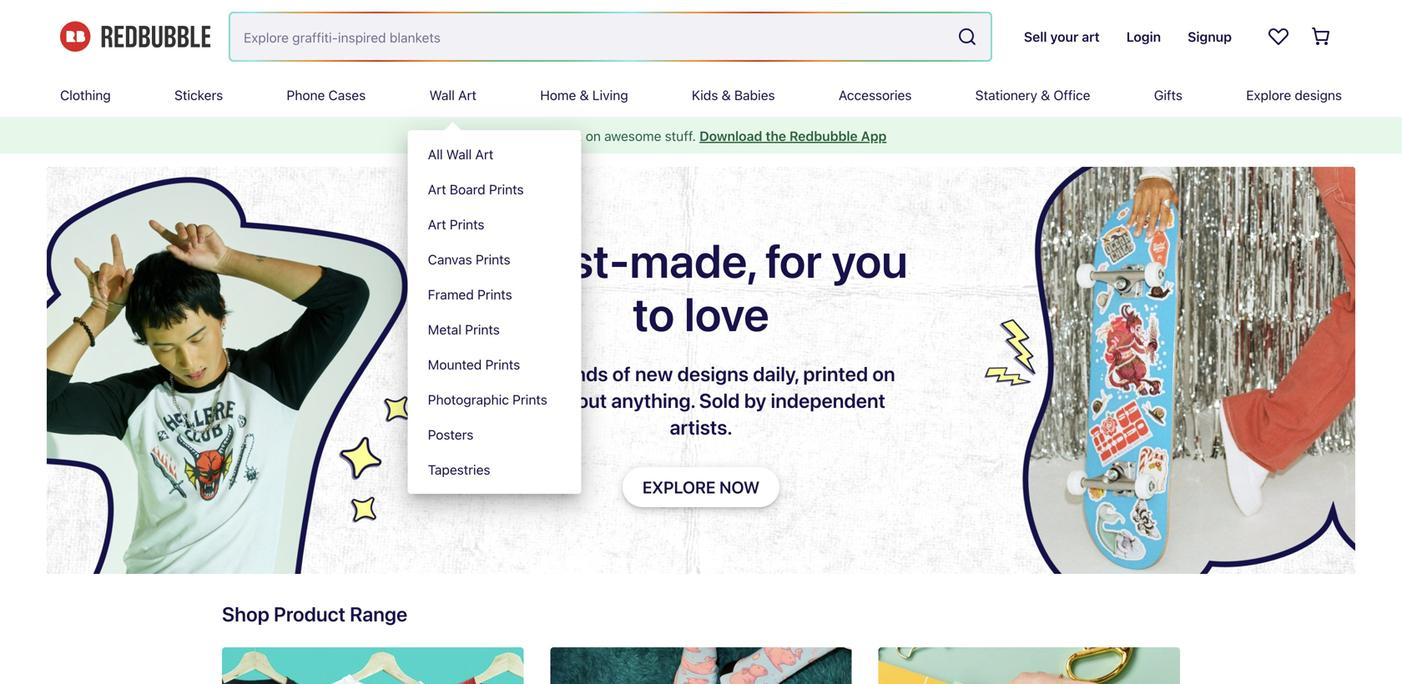 Task type: vqa. For each thing, say whether or not it's contained in the screenshot.
REDBUBBLE on the top of the page
yes



Task type: describe. For each thing, give the bounding box(es) containing it.
designs inside the thousands of new designs daily, printed on just about anything. sold by independent artists.
[[677, 362, 749, 386]]

designs inside 'link'
[[1295, 87, 1342, 103]]

of
[[612, 362, 631, 386]]

art board prints link
[[408, 172, 581, 207]]

metal prints link
[[408, 312, 581, 347]]

app
[[861, 128, 887, 144]]

thousands
[[507, 362, 608, 386]]

menu item containing wall art
[[408, 73, 581, 494]]

the
[[766, 128, 786, 144]]

art inside 'link'
[[458, 87, 477, 103]]

sold
[[699, 389, 740, 412]]

wall inside 'link'
[[429, 87, 455, 103]]

prints for photographic
[[513, 392, 547, 408]]

art
[[566, 128, 582, 144]]

mounted prints
[[428, 357, 520, 373]]

for
[[765, 233, 822, 288]]

explore designs
[[1246, 87, 1342, 103]]

photographic prints link
[[408, 382, 581, 417]]

kids & babies
[[692, 87, 775, 103]]

just
[[517, 389, 550, 412]]

printed
[[803, 362, 868, 386]]

kids
[[692, 87, 718, 103]]

mounted
[[428, 357, 482, 373]]

photographic
[[428, 392, 509, 408]]

mounted prints link
[[408, 347, 581, 382]]

made,
[[630, 233, 756, 288]]

prints down all wall art link
[[489, 182, 524, 197]]

accessories link
[[839, 73, 912, 117]]

& for home
[[580, 87, 589, 103]]

art left board
[[428, 182, 446, 197]]

tapestries
[[428, 462, 490, 478]]

phone cases link
[[287, 73, 366, 117]]

range
[[350, 603, 407, 626]]

wall art
[[429, 87, 477, 103]]

phone
[[287, 87, 325, 103]]

explore
[[1246, 87, 1291, 103]]

accessories
[[839, 87, 912, 103]]

you
[[832, 233, 908, 288]]

menu bar containing clothing
[[60, 73, 1342, 494]]

original
[[515, 128, 562, 144]]

anything.
[[611, 389, 695, 412]]

shop
[[222, 603, 269, 626]]

about
[[554, 389, 607, 412]]

prints for canvas
[[476, 252, 510, 267]]

prints for metal
[[465, 322, 500, 338]]

artist-made, for you to love
[[494, 233, 908, 341]]

stationery & office
[[975, 87, 1090, 103]]

canvas prints
[[428, 252, 510, 267]]

shop t-shirts image
[[222, 648, 524, 684]]

art prints
[[428, 217, 484, 232]]

wall inside menu
[[446, 146, 472, 162]]

clothing
[[60, 87, 111, 103]]

home
[[540, 87, 576, 103]]

stickers
[[174, 87, 223, 103]]

canvas
[[428, 252, 472, 267]]

art prints link
[[408, 207, 581, 242]]

Search term search field
[[230, 13, 951, 60]]

metal
[[428, 322, 461, 338]]

prints for framed
[[477, 287, 512, 303]]



Task type: locate. For each thing, give the bounding box(es) containing it.
framed
[[428, 287, 474, 303]]

on inside the thousands of new designs daily, printed on just about anything. sold by independent artists.
[[872, 362, 895, 386]]

designs right explore
[[1295, 87, 1342, 103]]

shop product range
[[222, 603, 407, 626]]

prints down canvas prints link
[[477, 287, 512, 303]]

prints
[[489, 182, 524, 197], [450, 217, 484, 232], [476, 252, 510, 267], [477, 287, 512, 303], [465, 322, 500, 338], [485, 357, 520, 373], [513, 392, 547, 408]]

3 & from the left
[[1041, 87, 1050, 103]]

explore designs link
[[1246, 73, 1342, 117]]

kids & babies link
[[692, 73, 775, 117]]

framed prints link
[[408, 277, 581, 312]]

new
[[635, 362, 673, 386]]

0 horizontal spatial on
[[586, 128, 601, 144]]

0 horizontal spatial designs
[[677, 362, 749, 386]]

download the redbubble app link
[[699, 128, 887, 144]]

gifts link
[[1154, 73, 1183, 117]]

gifts
[[1154, 87, 1183, 103]]

1 & from the left
[[580, 87, 589, 103]]

menu containing all wall art
[[408, 130, 581, 494]]

posters link
[[408, 417, 581, 452]]

& left living
[[580, 87, 589, 103]]

on right printed
[[872, 362, 895, 386]]

independent
[[771, 389, 885, 412]]

awesome
[[604, 128, 661, 144]]

by
[[744, 389, 766, 412]]

home & living link
[[540, 73, 628, 117]]

artist-
[[494, 233, 630, 288]]

daily,
[[753, 362, 799, 386]]

redbubble
[[789, 128, 858, 144]]

phone cases
[[287, 87, 366, 103]]

0 horizontal spatial &
[[580, 87, 589, 103]]

canvas prints link
[[408, 242, 581, 277]]

stationery & office link
[[975, 73, 1090, 117]]

None field
[[230, 13, 991, 60]]

1 horizontal spatial &
[[722, 87, 731, 103]]

board
[[450, 182, 485, 197]]

all
[[428, 146, 443, 162]]

1 horizontal spatial on
[[872, 362, 895, 386]]

prints up photographic prints link
[[485, 357, 520, 373]]

& right kids
[[722, 87, 731, 103]]

2 & from the left
[[722, 87, 731, 103]]

wall up 'all'
[[429, 87, 455, 103]]

product
[[274, 603, 345, 626]]

menu
[[408, 130, 581, 494]]

posters
[[428, 427, 474, 443]]

stuff.
[[665, 128, 696, 144]]

original art on awesome stuff. download the redbubble app
[[515, 128, 887, 144]]

prints down board
[[450, 217, 484, 232]]

& for stationery
[[1041, 87, 1050, 103]]

clothing link
[[60, 73, 111, 117]]

babies
[[734, 87, 775, 103]]

on
[[586, 128, 601, 144], [872, 362, 895, 386]]

to
[[633, 286, 675, 341]]

tapestries link
[[408, 452, 581, 487]]

wall right 'all'
[[446, 146, 472, 162]]

prints for mounted
[[485, 357, 520, 373]]

&
[[580, 87, 589, 103], [722, 87, 731, 103], [1041, 87, 1050, 103]]

photographic prints
[[428, 392, 547, 408]]

shop stickers image
[[879, 648, 1180, 684]]

1 vertical spatial designs
[[677, 362, 749, 386]]

art up canvas at the left top of page
[[428, 217, 446, 232]]

art up all wall art
[[458, 87, 477, 103]]

art board prints
[[428, 182, 524, 197]]

prints up mounted prints
[[465, 322, 500, 338]]

1 vertical spatial wall
[[446, 146, 472, 162]]

framed prints
[[428, 287, 512, 303]]

stickers link
[[174, 73, 223, 117]]

& left office
[[1041, 87, 1050, 103]]

office
[[1054, 87, 1090, 103]]

designs up the sold
[[677, 362, 749, 386]]

0 vertical spatial wall
[[429, 87, 455, 103]]

artists.
[[670, 416, 732, 439]]

on right art
[[586, 128, 601, 144]]

designs
[[1295, 87, 1342, 103], [677, 362, 749, 386]]

shop deals image
[[550, 648, 852, 684]]

& for kids
[[722, 87, 731, 103]]

prints for art
[[450, 217, 484, 232]]

cases
[[328, 87, 366, 103]]

love
[[684, 286, 769, 341]]

living
[[592, 87, 628, 103]]

art up art board prints
[[475, 146, 493, 162]]

home & living
[[540, 87, 628, 103]]

download
[[699, 128, 762, 144]]

wall
[[429, 87, 455, 103], [446, 146, 472, 162]]

0 vertical spatial designs
[[1295, 87, 1342, 103]]

menu bar
[[60, 73, 1342, 494]]

prints down art prints link
[[476, 252, 510, 267]]

thousands of new designs daily, printed on just about anything. sold by independent artists.
[[507, 362, 895, 439]]

1 vertical spatial on
[[872, 362, 895, 386]]

wall art link
[[429, 73, 477, 117]]

stationery
[[975, 87, 1037, 103]]

2 horizontal spatial &
[[1041, 87, 1050, 103]]

0 vertical spatial on
[[586, 128, 601, 144]]

menu item
[[408, 73, 581, 494]]

all wall art
[[428, 146, 493, 162]]

art
[[458, 87, 477, 103], [475, 146, 493, 162], [428, 182, 446, 197], [428, 217, 446, 232]]

all wall art link
[[408, 137, 581, 172]]

metal prints
[[428, 322, 500, 338]]

redbubble logo image
[[60, 21, 210, 52]]

1 horizontal spatial designs
[[1295, 87, 1342, 103]]

prints down thousands
[[513, 392, 547, 408]]



